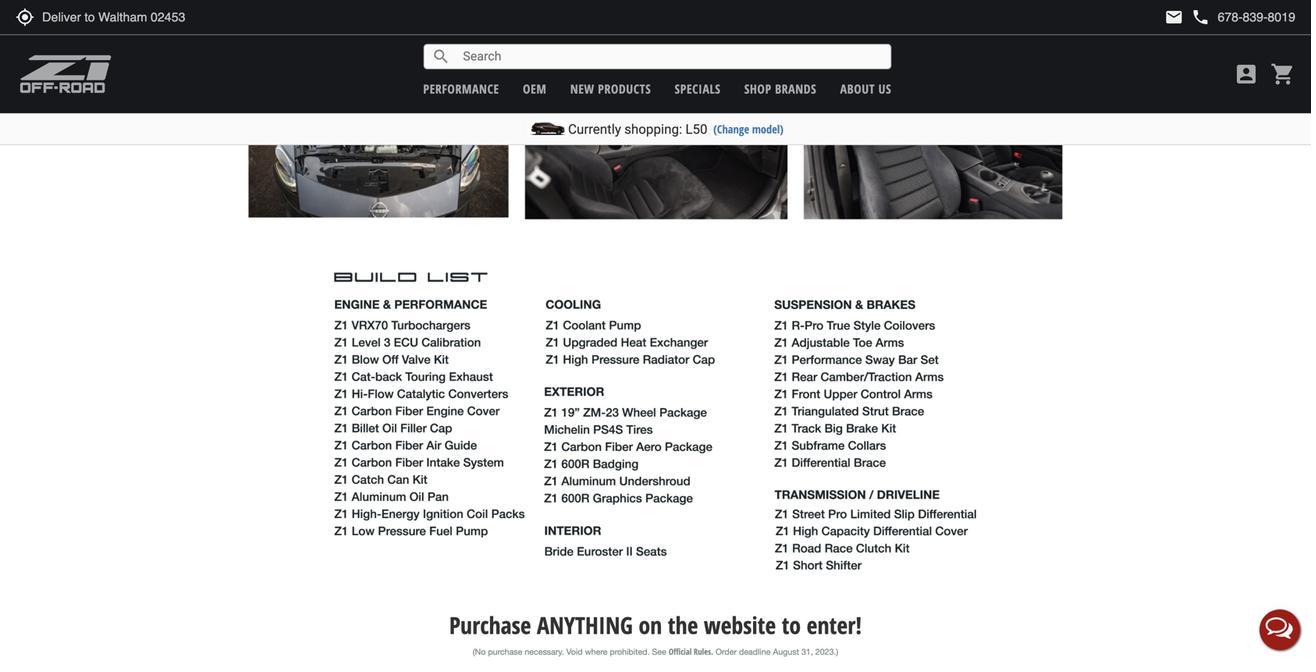 Task type: describe. For each thing, give the bounding box(es) containing it.
purchase anything on the website to enter! (no purchase necessary. void where prohibited. see official rules. order deadline august 31, 2023.)
[[449, 609, 862, 657]]

phone
[[1191, 8, 1210, 27]]

mail phone
[[1165, 8, 1210, 27]]

deadline
[[739, 647, 771, 657]]

to
[[782, 609, 801, 641]]

shopping_cart link
[[1267, 62, 1296, 87]]

see
[[652, 647, 666, 657]]

(change model) link
[[713, 121, 784, 137]]

oem
[[523, 80, 547, 97]]

where
[[585, 647, 608, 657]]

search
[[432, 47, 451, 66]]

specials
[[675, 80, 721, 97]]

brands
[[775, 80, 817, 97]]

performance link
[[423, 80, 499, 97]]

(change
[[713, 121, 749, 137]]

(no
[[473, 647, 486, 657]]

account_box
[[1234, 62, 1259, 87]]

performance
[[423, 80, 499, 97]]

website
[[704, 609, 776, 641]]

my_location
[[16, 8, 34, 27]]

on
[[639, 609, 662, 641]]

purchase
[[449, 609, 531, 641]]

z1 motorsports logo image
[[20, 55, 112, 94]]

phone link
[[1191, 8, 1296, 27]]

official
[[669, 646, 692, 657]]

products
[[598, 80, 651, 97]]

31,
[[802, 647, 813, 657]]

new
[[570, 80, 594, 97]]

Search search field
[[451, 45, 891, 69]]

new products
[[570, 80, 651, 97]]

anything
[[537, 609, 633, 641]]

2023.)
[[815, 647, 838, 657]]

account_box link
[[1230, 62, 1263, 87]]



Task type: locate. For each thing, give the bounding box(es) containing it.
currently
[[568, 121, 621, 137]]

prohibited.
[[610, 647, 650, 657]]

void
[[567, 647, 583, 657]]

shopping:
[[624, 121, 682, 137]]

mail link
[[1165, 8, 1183, 27]]

shop brands link
[[744, 80, 817, 97]]

necessary.
[[525, 647, 564, 657]]

august
[[773, 647, 799, 657]]

mail
[[1165, 8, 1183, 27]]

l50
[[686, 121, 708, 137]]

purchase
[[488, 647, 522, 657]]

new products link
[[570, 80, 651, 97]]

rules.
[[694, 646, 713, 657]]

about us link
[[840, 80, 891, 97]]

shop brands
[[744, 80, 817, 97]]

about us
[[840, 80, 891, 97]]

order
[[716, 647, 737, 657]]

currently shopping: l50 (change model)
[[568, 121, 784, 137]]

shopping_cart
[[1271, 62, 1296, 87]]

enter!
[[807, 609, 862, 641]]

specials link
[[675, 80, 721, 97]]

shop
[[744, 80, 772, 97]]

oem link
[[523, 80, 547, 97]]

official rules. link
[[669, 646, 713, 657]]

model)
[[752, 121, 784, 137]]

the
[[668, 609, 698, 641]]

about
[[840, 80, 875, 97]]

us
[[879, 80, 891, 97]]



Task type: vqa. For each thing, say whether or not it's contained in the screenshot.
Mail link
yes



